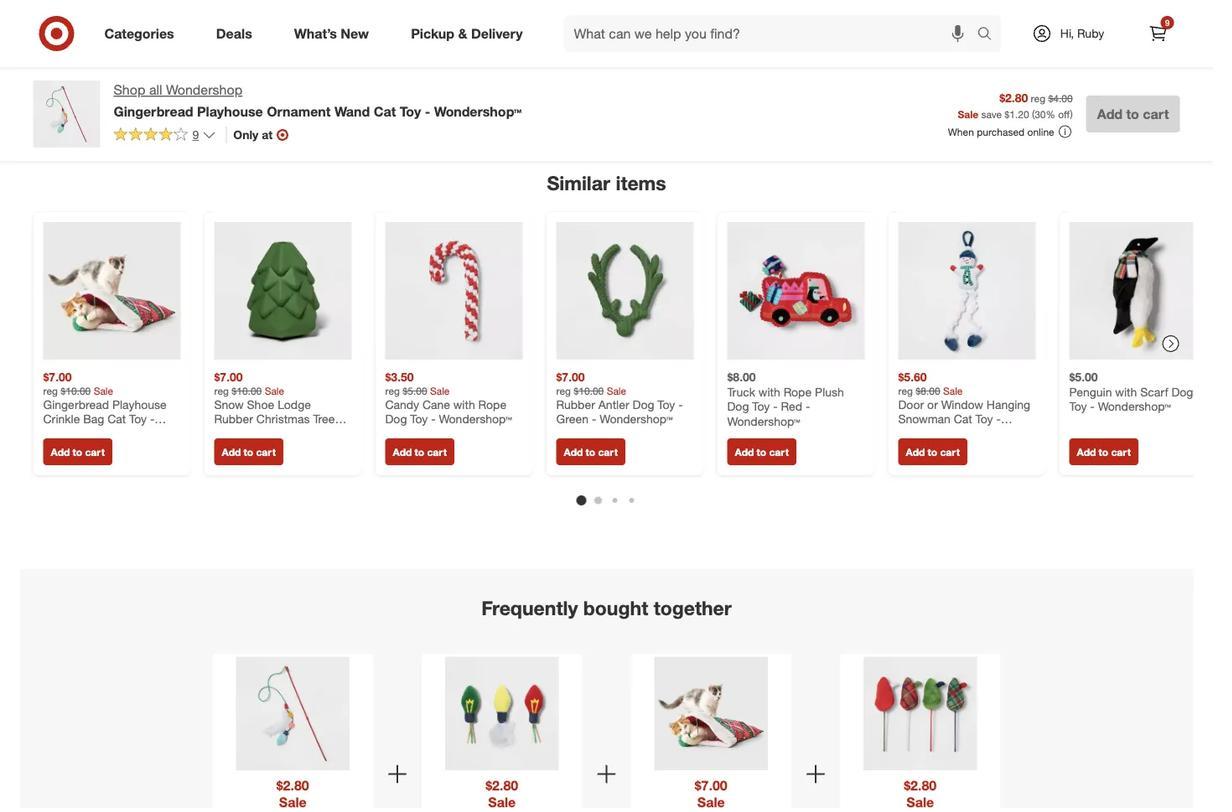 Task type: vqa. For each thing, say whether or not it's contained in the screenshot.


Task type: describe. For each thing, give the bounding box(es) containing it.
categories
[[104, 25, 174, 42]]

toy inside $7.00 reg $10.00 sale rubber antler dog toy - green - wondershop™
[[658, 397, 675, 412]]

to for $3.50 reg $5.00 sale candy cane with rope dog toy - wondershop™
[[415, 445, 424, 458]]

skitter critter cat toy set - 4pk - wondershop™ image
[[864, 657, 977, 771]]

frequently bought together
[[481, 596, 732, 619]]

toy inside $5.00 penguin with scarf dog toy - wondershop™
[[1070, 399, 1087, 414]]

add to cart for $8.00 truck with rope plush dog toy - red - wondershop™
[[735, 445, 789, 458]]

gingerbread inside shop all wondershop gingerbread playhouse ornament wand cat toy - wondershop™
[[114, 103, 193, 119]]

items
[[616, 171, 666, 195]]

cart for $7.00 reg $10.00 sale gingerbread playhouse crinkle bag cat toy - wondershop™
[[85, 445, 105, 458]]

what's new link
[[280, 15, 390, 52]]

gingerbread playhouse bulbs with tail cat toy set - 3pk - wondershop™ image
[[445, 657, 559, 771]]

$3.50 reg $5.00 sale candy cane with rope dog toy - wondershop™
[[385, 370, 512, 426]]

&
[[458, 25, 467, 42]]

hanging
[[987, 397, 1031, 412]]

red
[[781, 399, 802, 414]]

playhouse inside $7.00 reg $10.00 sale gingerbread playhouse crinkle bag cat toy - wondershop™
[[112, 397, 167, 412]]

wondershop
[[166, 82, 242, 98]]

$2.80 for skitter critter cat toy set - 4pk - wondershop™ "image" at the right bottom of the page
[[904, 777, 937, 794]]

toy inside $3.50 reg $5.00 sale candy cane with rope dog toy - wondershop™
[[410, 412, 428, 426]]

window
[[941, 397, 983, 412]]

add down "$7.00 reg $10.00 sale"
[[222, 445, 241, 458]]

search button
[[970, 15, 1010, 55]]

cart for $5.00 penguin with scarf dog toy - wondershop™
[[1111, 445, 1131, 458]]

$5.60
[[898, 370, 927, 384]]

add to cart button for $5.00 penguin with scarf dog toy - wondershop™
[[1070, 438, 1139, 465]]

similar
[[547, 171, 610, 195]]

$3.50
[[385, 370, 414, 384]]

cat inside shop all wondershop gingerbread playhouse ornament wand cat toy - wondershop™
[[374, 103, 396, 119]]

reg for candy
[[385, 384, 400, 397]]

antler
[[599, 397, 629, 412]]

$7.00 reg $10.00 sale
[[214, 370, 284, 397]]

wondershop™ inside $5.00 penguin with scarf dog toy - wondershop™
[[1098, 399, 1171, 414]]

$7.00 for $7.00 reg $10.00 sale
[[214, 370, 243, 384]]

categories link
[[90, 15, 195, 52]]

only
[[233, 127, 259, 142]]

add to cart button for $5.60 reg $8.00 sale door or window hanging snowman cat toy - wondershop™
[[898, 438, 968, 465]]

- left truck
[[679, 397, 683, 412]]

delivery
[[471, 25, 523, 42]]

wondershop™ inside $7.00 reg $10.00 sale gingerbread playhouse crinkle bag cat toy - wondershop™
[[43, 426, 116, 441]]

toy inside $5.60 reg $8.00 sale door or window hanging snowman cat toy - wondershop™
[[976, 412, 993, 426]]

30
[[1035, 108, 1046, 120]]

- inside $3.50 reg $5.00 sale candy cane with rope dog toy - wondershop™
[[431, 412, 436, 426]]

wondershop™ inside $5.60 reg $8.00 sale door or window hanging snowman cat toy - wondershop™
[[898, 426, 972, 441]]

dog inside $3.50 reg $5.00 sale candy cane with rope dog toy - wondershop™
[[385, 412, 407, 426]]

new
[[341, 25, 369, 42]]

save
[[981, 108, 1002, 120]]

add to cart for $3.50 reg $5.00 sale candy cane with rope dog toy - wondershop™
[[393, 445, 447, 458]]

with inside $3.50 reg $5.00 sale candy cane with rope dog toy - wondershop™
[[453, 397, 475, 412]]

shop all wondershop gingerbread playhouse ornament wand cat toy - wondershop™
[[114, 82, 522, 119]]

pickup
[[411, 25, 455, 42]]

truck
[[727, 384, 755, 399]]

- left red
[[773, 399, 778, 414]]

$5.60 reg $8.00 sale door or window hanging snowman cat toy - wondershop™
[[898, 370, 1031, 441]]

$5.00 inside $3.50 reg $5.00 sale candy cane with rope dog toy - wondershop™
[[403, 384, 427, 397]]

shop
[[114, 82, 145, 98]]

or
[[928, 397, 938, 412]]

reg for rubber
[[556, 384, 571, 397]]

candy cane with rope dog toy - wondershop™ image
[[385, 222, 523, 360]]

to for $5.60 reg $8.00 sale door or window hanging snowman cat toy - wondershop™
[[928, 445, 938, 458]]

bag
[[83, 412, 104, 426]]

toy inside the $8.00 truck with rope plush dog toy - red - wondershop™
[[752, 399, 770, 414]]

sale for door
[[943, 384, 963, 397]]

1.20
[[1010, 108, 1029, 120]]

add to cart for $5.00 penguin with scarf dog toy - wondershop™
[[1077, 445, 1131, 458]]

penguin with scarf dog toy - wondershop™ image
[[1070, 222, 1207, 360]]

$4.00
[[1049, 92, 1073, 104]]

truck with rope plush dog toy - red - wondershop™ image
[[727, 222, 865, 360]]

1 horizontal spatial 9
[[1165, 17, 1170, 28]]

crinkle
[[43, 412, 80, 426]]

$8.00 inside the $8.00 truck with rope plush dog toy - red - wondershop™
[[727, 370, 756, 384]]

cart for $7.00 reg $10.00 sale rubber antler dog toy - green - wondershop™
[[598, 445, 618, 458]]

- inside $5.60 reg $8.00 sale door or window hanging snowman cat toy - wondershop™
[[997, 412, 1001, 426]]

playhouse inside shop all wondershop gingerbread playhouse ornament wand cat toy - wondershop™
[[197, 103, 263, 119]]

wondershop™ inside shop all wondershop gingerbread playhouse ornament wand cat toy - wondershop™
[[434, 103, 522, 119]]

at
[[262, 127, 273, 142]]

ruby
[[1077, 26, 1104, 41]]

1 horizontal spatial gingerbread playhouse crinkle bag cat toy - wondershop™ image
[[654, 657, 768, 771]]

$7.00 reg $10.00 sale gingerbread playhouse crinkle bag cat toy - wondershop™
[[43, 370, 167, 441]]

$7.00 for $7.00 reg $10.00 sale rubber antler dog toy - green - wondershop™
[[556, 370, 585, 384]]

add for $3.50 reg $5.00 sale candy cane with rope dog toy - wondershop™
[[393, 445, 412, 458]]

deals link
[[202, 15, 273, 52]]

add to cart button for $7.00 reg $10.00 sale gingerbread playhouse crinkle bag cat toy - wondershop™
[[43, 438, 112, 465]]

what's
[[294, 25, 337, 42]]

$7.00 for $7.00
[[695, 777, 728, 794]]

hi, ruby
[[1061, 26, 1104, 41]]

wondershop™ inside $3.50 reg $5.00 sale candy cane with rope dog toy - wondershop™
[[439, 412, 512, 426]]

similar items
[[547, 171, 666, 195]]

dog inside the $8.00 truck with rope plush dog toy - red - wondershop™
[[727, 399, 749, 414]]

$2.80 for gingerbread playhouse ornament wand cat toy - wondershop™ image
[[276, 777, 309, 794]]

wand
[[334, 103, 370, 119]]



Task type: locate. For each thing, give the bounding box(es) containing it.
playhouse right bag
[[112, 397, 167, 412]]

toy right hanging
[[1070, 399, 1087, 414]]

0 horizontal spatial playhouse
[[112, 397, 167, 412]]

$7.00
[[43, 370, 72, 384], [214, 370, 243, 384], [556, 370, 585, 384], [695, 777, 728, 794]]

with for truck
[[759, 384, 780, 399]]

playhouse
[[197, 103, 263, 119], [112, 397, 167, 412]]

cart
[[1143, 106, 1169, 122], [85, 445, 105, 458], [256, 445, 276, 458], [427, 445, 447, 458], [598, 445, 618, 458], [769, 445, 789, 458], [940, 445, 960, 458], [1111, 445, 1131, 458]]

0 vertical spatial 9 link
[[1140, 15, 1177, 52]]

$2.80 for 'gingerbread playhouse bulbs with tail cat toy set - 3pk - wondershop™' image
[[486, 777, 518, 794]]

$2.80 reg $4.00 sale save $ 1.20 ( 30 % off )
[[958, 90, 1073, 120]]

sale inside $7.00 reg $10.00 sale rubber antler dog toy - green - wondershop™
[[607, 384, 626, 397]]

%
[[1046, 108, 1056, 120]]

2 $10.00 from the left
[[232, 384, 262, 397]]

cart for $3.50 reg $5.00 sale candy cane with rope dog toy - wondershop™
[[427, 445, 447, 458]]

3 $10.00 from the left
[[574, 384, 604, 397]]

cart for $8.00 truck with rope plush dog toy - red - wondershop™
[[769, 445, 789, 458]]

add down snowman
[[906, 445, 925, 458]]

what's new
[[294, 25, 369, 42]]

to down cane in the left of the page
[[415, 445, 424, 458]]

1 $10.00 from the left
[[61, 384, 91, 397]]

sale for rubber
[[607, 384, 626, 397]]

add to cart for $5.60 reg $8.00 sale door or window hanging snowman cat toy - wondershop™
[[906, 445, 960, 458]]

(
[[1032, 108, 1035, 120]]

hi,
[[1061, 26, 1074, 41]]

add for $7.00 reg $10.00 sale gingerbread playhouse crinkle bag cat toy - wondershop™
[[51, 445, 70, 458]]

cat inside $5.60 reg $8.00 sale door or window hanging snowman cat toy - wondershop™
[[954, 412, 972, 426]]

to
[[1127, 106, 1139, 122], [73, 445, 82, 458], [244, 445, 253, 458], [415, 445, 424, 458], [586, 445, 595, 458], [757, 445, 767, 458], [928, 445, 938, 458], [1099, 445, 1109, 458]]

cat right wand
[[374, 103, 396, 119]]

sale inside "$2.80 reg $4.00 sale save $ 1.20 ( 30 % off )"
[[958, 108, 979, 120]]

add down candy
[[393, 445, 412, 458]]

$
[[1005, 108, 1010, 120]]

frequently
[[481, 596, 578, 619]]

with inside $5.00 penguin with scarf dog toy - wondershop™
[[1116, 384, 1137, 399]]

to for $7.00 reg $10.00 sale gingerbread playhouse crinkle bag cat toy - wondershop™
[[73, 445, 82, 458]]

snowman
[[898, 412, 951, 426]]

9 down wondershop
[[192, 127, 199, 142]]

2 horizontal spatial cat
[[954, 412, 972, 426]]

- inside $5.00 penguin with scarf dog toy - wondershop™
[[1090, 399, 1095, 414]]

$2.80 down skitter critter cat toy set - 4pk - wondershop™ "image" at the right bottom of the page
[[904, 777, 937, 794]]

)
[[1070, 108, 1073, 120]]

toy right antler
[[658, 397, 675, 412]]

with left red
[[759, 384, 780, 399]]

bought
[[583, 596, 648, 619]]

toy down $3.50
[[410, 412, 428, 426]]

sale inside "$7.00 reg $10.00 sale"
[[265, 384, 284, 397]]

$7.00 for $7.00 reg $10.00 sale gingerbread playhouse crinkle bag cat toy - wondershop™
[[43, 370, 72, 384]]

snow shoe lodge rubber christmas tree treater dog toy - wondershop™ image
[[214, 222, 352, 360]]

to down "$7.00 reg $10.00 sale"
[[244, 445, 253, 458]]

add to cart button down red
[[727, 438, 796, 465]]

- right bag
[[150, 412, 155, 426]]

dog
[[1172, 384, 1194, 399], [633, 397, 654, 412], [727, 399, 749, 414], [385, 412, 407, 426]]

0 horizontal spatial gingerbread playhouse crinkle bag cat toy - wondershop™ image
[[43, 222, 181, 360]]

add to cart button for $3.50 reg $5.00 sale candy cane with rope dog toy - wondershop™
[[385, 438, 454, 465]]

sale for candy
[[430, 384, 450, 397]]

1 horizontal spatial 9 link
[[1140, 15, 1177, 52]]

rope right cane in the left of the page
[[478, 397, 507, 412]]

$7.00 inside $7.00 reg $10.00 sale rubber antler dog toy - green - wondershop™
[[556, 370, 585, 384]]

to down penguin
[[1099, 445, 1109, 458]]

to for $5.00 penguin with scarf dog toy - wondershop™
[[1099, 445, 1109, 458]]

1 horizontal spatial $5.00
[[1070, 370, 1098, 384]]

9 link right ruby
[[1140, 15, 1177, 52]]

reg for gingerbread
[[43, 384, 58, 397]]

add to cart down snowman
[[906, 445, 960, 458]]

image of gingerbread playhouse ornament wand cat toy - wondershop™ image
[[33, 80, 100, 148]]

add to cart down cane in the left of the page
[[393, 445, 447, 458]]

9 link down the all
[[114, 126, 216, 146]]

- right red
[[806, 399, 810, 414]]

with for penguin
[[1116, 384, 1137, 399]]

1 vertical spatial 9 link
[[114, 126, 216, 146]]

0 vertical spatial gingerbread
[[114, 103, 193, 119]]

1 vertical spatial playhouse
[[112, 397, 167, 412]]

reg inside $5.60 reg $8.00 sale door or window hanging snowman cat toy - wondershop™
[[898, 384, 913, 397]]

2 horizontal spatial with
[[1116, 384, 1137, 399]]

add to cart button down bag
[[43, 438, 112, 465]]

advertisement region
[[20, 42, 1194, 140]]

0 horizontal spatial rope
[[478, 397, 507, 412]]

$7.00 inside "$7.00 reg $10.00 sale"
[[214, 370, 243, 384]]

dog down $3.50
[[385, 412, 407, 426]]

add to cart button down snowman
[[898, 438, 968, 465]]

cat right or
[[954, 412, 972, 426]]

to down snowman
[[928, 445, 938, 458]]

dog left red
[[727, 399, 749, 414]]

0 horizontal spatial 9
[[192, 127, 199, 142]]

$7.00 reg $10.00 sale rubber antler dog toy - green - wondershop™
[[556, 370, 683, 426]]

with right cane in the left of the page
[[453, 397, 475, 412]]

rubber
[[556, 397, 595, 412]]

reg inside $3.50 reg $5.00 sale candy cane with rope dog toy - wondershop™
[[385, 384, 400, 397]]

add to cart down red
[[735, 445, 789, 458]]

1 vertical spatial gingerbread
[[43, 397, 109, 412]]

add to cart
[[1097, 106, 1169, 122], [51, 445, 105, 458], [222, 445, 276, 458], [393, 445, 447, 458], [564, 445, 618, 458], [735, 445, 789, 458], [906, 445, 960, 458], [1077, 445, 1131, 458]]

to for $7.00 reg $10.00 sale rubber antler dog toy - green - wondershop™
[[586, 445, 595, 458]]

sale inside $7.00 reg $10.00 sale gingerbread playhouse crinkle bag cat toy - wondershop™
[[94, 384, 113, 397]]

$8.00 inside $5.60 reg $8.00 sale door or window hanging snowman cat toy - wondershop™
[[916, 384, 941, 397]]

green
[[556, 412, 589, 426]]

wondershop™
[[434, 103, 522, 119], [1098, 399, 1171, 414], [439, 412, 512, 426], [600, 412, 673, 426], [727, 414, 800, 428], [43, 426, 116, 441], [898, 426, 972, 441]]

pickup & delivery
[[411, 25, 523, 42]]

cat
[[374, 103, 396, 119], [108, 412, 126, 426], [954, 412, 972, 426]]

9 link
[[1140, 15, 1177, 52], [114, 126, 216, 146]]

add down 'green'
[[564, 445, 583, 458]]

reg inside $7.00 reg $10.00 sale gingerbread playhouse crinkle bag cat toy - wondershop™
[[43, 384, 58, 397]]

to down the $8.00 truck with rope plush dog toy - red - wondershop™
[[757, 445, 767, 458]]

search
[[970, 27, 1010, 43]]

1 horizontal spatial cat
[[374, 103, 396, 119]]

$2.80 inside "$2.80 reg $4.00 sale save $ 1.20 ( 30 % off )"
[[1000, 90, 1028, 105]]

door or window hanging snowman cat toy - wondershop™ image
[[898, 222, 1036, 360]]

add to cart button down "$7.00 reg $10.00 sale"
[[214, 438, 283, 465]]

0 horizontal spatial with
[[453, 397, 475, 412]]

add to cart down bag
[[51, 445, 105, 458]]

add to cart button down 'green'
[[556, 438, 625, 465]]

together
[[654, 596, 732, 619]]

deals
[[216, 25, 252, 42]]

$10.00 inside $7.00 reg $10.00 sale rubber antler dog toy - green - wondershop™
[[574, 384, 604, 397]]

add to cart for $7.00 reg $10.00 sale rubber antler dog toy - green - wondershop™
[[564, 445, 618, 458]]

What can we help you find? suggestions appear below search field
[[564, 15, 981, 52]]

$10.00 for gingerbread playhouse crinkle bag cat toy - wondershop™
[[61, 384, 91, 397]]

0 horizontal spatial $5.00
[[403, 384, 427, 397]]

when
[[948, 125, 974, 138]]

reg
[[1031, 92, 1046, 104], [43, 384, 58, 397], [214, 384, 229, 397], [385, 384, 400, 397], [556, 384, 571, 397], [898, 384, 913, 397]]

add to cart button for $7.00 reg $10.00 sale rubber antler dog toy - green - wondershop™
[[556, 438, 625, 465]]

1 vertical spatial 9
[[192, 127, 199, 142]]

$10.00
[[61, 384, 91, 397], [232, 384, 262, 397], [574, 384, 604, 397]]

gingerbread playhouse crinkle bag cat toy - wondershop™ image
[[43, 222, 181, 360], [654, 657, 768, 771]]

$10.00 inside $7.00 reg $10.00 sale gingerbread playhouse crinkle bag cat toy - wondershop™
[[61, 384, 91, 397]]

toy left red
[[752, 399, 770, 414]]

sale inside $3.50 reg $5.00 sale candy cane with rope dog toy - wondershop™
[[430, 384, 450, 397]]

sale for gingerbread
[[94, 384, 113, 397]]

cat inside $7.00 reg $10.00 sale gingerbread playhouse crinkle bag cat toy - wondershop™
[[108, 412, 126, 426]]

$5.00
[[1070, 370, 1098, 384], [403, 384, 427, 397]]

add for $5.00 penguin with scarf dog toy - wondershop™
[[1077, 445, 1096, 458]]

0 vertical spatial 9
[[1165, 17, 1170, 28]]

- right wand
[[425, 103, 430, 119]]

9
[[1165, 17, 1170, 28], [192, 127, 199, 142]]

to down 'crinkle'
[[73, 445, 82, 458]]

add down 'crinkle'
[[51, 445, 70, 458]]

wondershop™ inside the $8.00 truck with rope plush dog toy - red - wondershop™
[[727, 414, 800, 428]]

add right the )
[[1097, 106, 1123, 122]]

add down penguin
[[1077, 445, 1096, 458]]

add to cart down penguin
[[1077, 445, 1131, 458]]

rope left "plush"
[[784, 384, 812, 399]]

toy right bag
[[129, 412, 147, 426]]

2 horizontal spatial $10.00
[[574, 384, 604, 397]]

with
[[759, 384, 780, 399], [1116, 384, 1137, 399], [453, 397, 475, 412]]

1 horizontal spatial gingerbread
[[114, 103, 193, 119]]

- right 'green'
[[592, 412, 597, 426]]

$8.00 truck with rope plush dog toy - red - wondershop™
[[727, 370, 844, 428]]

$5.00 penguin with scarf dog toy - wondershop™
[[1070, 370, 1194, 414]]

add to cart button for $8.00 truck with rope plush dog toy - red - wondershop™
[[727, 438, 796, 465]]

region
[[20, 42, 1213, 808]]

dog inside $7.00 reg $10.00 sale rubber antler dog toy - green - wondershop™
[[633, 397, 654, 412]]

0 vertical spatial playhouse
[[197, 103, 263, 119]]

$2.80 up 1.20
[[1000, 90, 1028, 105]]

candy
[[385, 397, 419, 412]]

rope
[[784, 384, 812, 399], [478, 397, 507, 412]]

gingerbread
[[114, 103, 193, 119], [43, 397, 109, 412]]

add to cart button down penguin
[[1070, 438, 1139, 465]]

toy right or
[[976, 412, 993, 426]]

- left scarf
[[1090, 399, 1095, 414]]

reg inside "$2.80 reg $4.00 sale save $ 1.20 ( 30 % off )"
[[1031, 92, 1046, 104]]

cat right bag
[[108, 412, 126, 426]]

dog inside $5.00 penguin with scarf dog toy - wondershop™
[[1172, 384, 1194, 399]]

$10.00 for rubber antler dog toy - green - wondershop™
[[574, 384, 604, 397]]

9 right ruby
[[1165, 17, 1170, 28]]

with left scarf
[[1116, 384, 1137, 399]]

off
[[1058, 108, 1070, 120]]

0 horizontal spatial $8.00
[[727, 370, 756, 384]]

purchased
[[977, 125, 1025, 138]]

0 horizontal spatial cat
[[108, 412, 126, 426]]

0 horizontal spatial $10.00
[[61, 384, 91, 397]]

add to cart down "$7.00 reg $10.00 sale"
[[222, 445, 276, 458]]

gingerbread playhouse ornament wand cat toy - wondershop™ image
[[236, 657, 350, 771]]

add for $8.00 truck with rope plush dog toy - red - wondershop™
[[735, 445, 754, 458]]

sale
[[958, 108, 979, 120], [94, 384, 113, 397], [265, 384, 284, 397], [430, 384, 450, 397], [607, 384, 626, 397], [943, 384, 963, 397]]

add
[[1097, 106, 1123, 122], [51, 445, 70, 458], [222, 445, 241, 458], [393, 445, 412, 458], [564, 445, 583, 458], [735, 445, 754, 458], [906, 445, 925, 458], [1077, 445, 1096, 458]]

1 horizontal spatial $10.00
[[232, 384, 262, 397]]

- right the window
[[997, 412, 1001, 426]]

toy
[[400, 103, 421, 119], [658, 397, 675, 412], [752, 399, 770, 414], [1070, 399, 1087, 414], [129, 412, 147, 426], [410, 412, 428, 426], [976, 412, 993, 426]]

1 horizontal spatial with
[[759, 384, 780, 399]]

add to cart for $7.00 reg $10.00 sale gingerbread playhouse crinkle bag cat toy - wondershop™
[[51, 445, 105, 458]]

door
[[898, 397, 924, 412]]

1 horizontal spatial $8.00
[[916, 384, 941, 397]]

dog right antler
[[633, 397, 654, 412]]

sale inside $5.60 reg $8.00 sale door or window hanging snowman cat toy - wondershop™
[[943, 384, 963, 397]]

sale for save
[[958, 108, 979, 120]]

1 horizontal spatial rope
[[784, 384, 812, 399]]

add to cart button
[[1086, 96, 1180, 132], [43, 438, 112, 465], [214, 438, 283, 465], [385, 438, 454, 465], [556, 438, 625, 465], [727, 438, 796, 465], [898, 438, 968, 465], [1070, 438, 1139, 465]]

when purchased online
[[948, 125, 1055, 138]]

-
[[425, 103, 430, 119], [679, 397, 683, 412], [773, 399, 778, 414], [806, 399, 810, 414], [1090, 399, 1095, 414], [150, 412, 155, 426], [431, 412, 436, 426], [592, 412, 597, 426], [997, 412, 1001, 426]]

toy inside $7.00 reg $10.00 sale gingerbread playhouse crinkle bag cat toy - wondershop™
[[129, 412, 147, 426]]

to down 'green'
[[586, 445, 595, 458]]

add for $7.00 reg $10.00 sale rubber antler dog toy - green - wondershop™
[[564, 445, 583, 458]]

reg inside $7.00 reg $10.00 sale rubber antler dog toy - green - wondershop™
[[556, 384, 571, 397]]

wondershop™ inside $7.00 reg $10.00 sale rubber antler dog toy - green - wondershop™
[[600, 412, 673, 426]]

- inside shop all wondershop gingerbread playhouse ornament wand cat toy - wondershop™
[[425, 103, 430, 119]]

playhouse up only
[[197, 103, 263, 119]]

to right the )
[[1127, 106, 1139, 122]]

rope inside the $8.00 truck with rope plush dog toy - red - wondershop™
[[784, 384, 812, 399]]

- right candy
[[431, 412, 436, 426]]

rubber antler dog toy - green - wondershop™ image
[[556, 222, 694, 360]]

0 horizontal spatial gingerbread
[[43, 397, 109, 412]]

to for $8.00 truck with rope plush dog toy - red - wondershop™
[[757, 445, 767, 458]]

pickup & delivery link
[[397, 15, 544, 52]]

add to cart down 'green'
[[564, 445, 618, 458]]

$2.80
[[1000, 90, 1028, 105], [276, 777, 309, 794], [486, 777, 518, 794], [904, 777, 937, 794]]

reg inside "$7.00 reg $10.00 sale"
[[214, 384, 229, 397]]

$2.80 down 'gingerbread playhouse bulbs with tail cat toy set - 3pk - wondershop™' image
[[486, 777, 518, 794]]

cart for $5.60 reg $8.00 sale door or window hanging snowman cat toy - wondershop™
[[940, 445, 960, 458]]

- inside $7.00 reg $10.00 sale gingerbread playhouse crinkle bag cat toy - wondershop™
[[150, 412, 155, 426]]

reg for door
[[898, 384, 913, 397]]

1 horizontal spatial playhouse
[[197, 103, 263, 119]]

plush
[[815, 384, 844, 399]]

reg for save
[[1031, 92, 1046, 104]]

add down truck
[[735, 445, 754, 458]]

with inside the $8.00 truck with rope plush dog toy - red - wondershop™
[[759, 384, 780, 399]]

online
[[1028, 125, 1055, 138]]

1 vertical spatial gingerbread playhouse crinkle bag cat toy - wondershop™ image
[[654, 657, 768, 771]]

0 horizontal spatial 9 link
[[114, 126, 216, 146]]

toy inside shop all wondershop gingerbread playhouse ornament wand cat toy - wondershop™
[[400, 103, 421, 119]]

$8.00
[[727, 370, 756, 384], [916, 384, 941, 397]]

add to cart right the )
[[1097, 106, 1169, 122]]

dog right scarf
[[1172, 384, 1194, 399]]

toy right wand
[[400, 103, 421, 119]]

0 vertical spatial gingerbread playhouse crinkle bag cat toy - wondershop™ image
[[43, 222, 181, 360]]

$7.00 inside $7.00 reg $10.00 sale gingerbread playhouse crinkle bag cat toy - wondershop™
[[43, 370, 72, 384]]

gingerbread inside $7.00 reg $10.00 sale gingerbread playhouse crinkle bag cat toy - wondershop™
[[43, 397, 109, 412]]

only at
[[233, 127, 273, 142]]

add to cart button right the )
[[1086, 96, 1180, 132]]

add for $5.60 reg $8.00 sale door or window hanging snowman cat toy - wondershop™
[[906, 445, 925, 458]]

$2.80 down gingerbread playhouse ornament wand cat toy - wondershop™ image
[[276, 777, 309, 794]]

all
[[149, 82, 162, 98]]

$5.00 inside $5.00 penguin with scarf dog toy - wondershop™
[[1070, 370, 1098, 384]]

scarf
[[1141, 384, 1169, 399]]

penguin
[[1070, 384, 1112, 399]]

add to cart button down cane in the left of the page
[[385, 438, 454, 465]]

cane
[[423, 397, 450, 412]]

ornament
[[267, 103, 331, 119]]

rope inside $3.50 reg $5.00 sale candy cane with rope dog toy - wondershop™
[[478, 397, 507, 412]]

region containing similar items
[[20, 42, 1213, 808]]

$10.00 inside "$7.00 reg $10.00 sale"
[[232, 384, 262, 397]]



